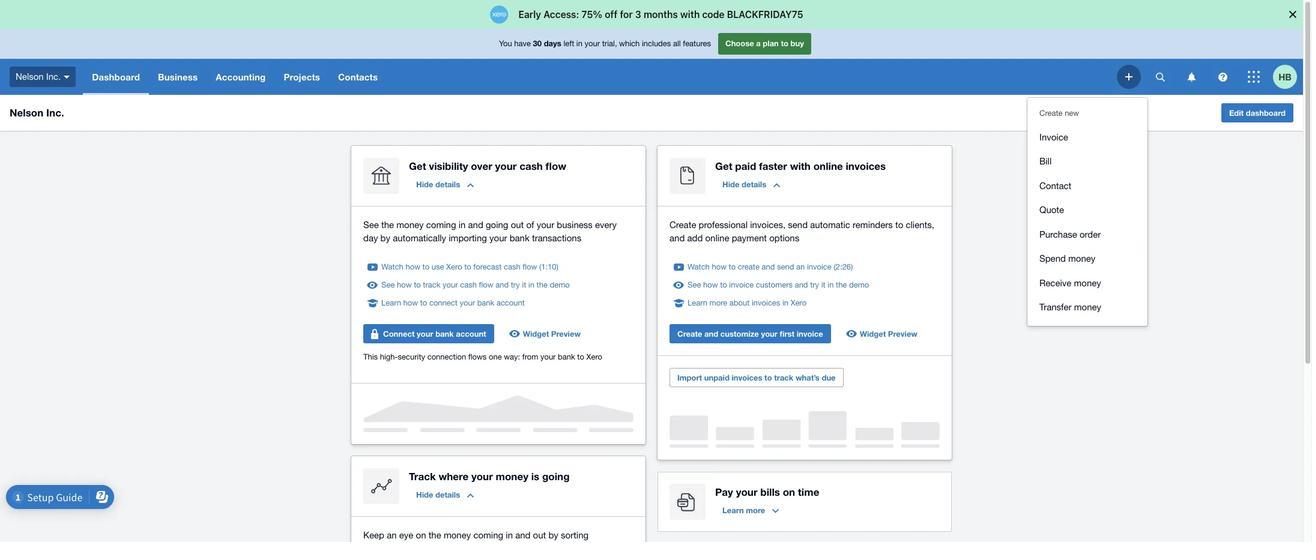 Task type: vqa. For each thing, say whether or not it's contained in the screenshot.
Save
no



Task type: describe. For each thing, give the bounding box(es) containing it.
business button
[[149, 59, 207, 95]]

pay your bills on time
[[715, 486, 819, 498]]

transfer money
[[1039, 302, 1101, 312]]

projects
[[284, 71, 320, 82]]

watch for get visibility over your cash flow
[[381, 262, 403, 271]]

by inside keep an eye on the money coming in and out by sorting
[[548, 530, 558, 540]]

1 vertical spatial cash
[[504, 262, 520, 271]]

(1:10)
[[539, 262, 558, 271]]

over
[[471, 160, 492, 172]]

connect your bank account
[[383, 329, 486, 339]]

invoice link
[[1027, 125, 1147, 150]]

choose
[[725, 39, 754, 48]]

paid
[[735, 160, 756, 172]]

see the money coming in and going out of your business every day by automatically importing your bank transactions
[[363, 220, 617, 243]]

use
[[432, 262, 444, 271]]

widget preview for flow
[[523, 329, 581, 339]]

invoices,
[[750, 220, 785, 230]]

0 vertical spatial invoice
[[807, 262, 832, 271]]

more for learn more about invoices in xero
[[710, 298, 727, 307]]

receive
[[1039, 278, 1071, 288]]

to left 'create'
[[729, 262, 736, 271]]

way:
[[504, 352, 520, 361]]

dashboard
[[1246, 108, 1286, 118]]

learn for get visibility over your cash flow
[[381, 298, 401, 307]]

your right from
[[540, 352, 556, 361]]

1 horizontal spatial xero
[[586, 352, 602, 361]]

watch how to use xero to forecast cash flow (1:10)
[[381, 262, 558, 271]]

and right the customers
[[795, 280, 808, 289]]

create for create new
[[1039, 109, 1063, 118]]

money inside spend money link
[[1068, 253, 1095, 264]]

your right importing
[[489, 233, 507, 243]]

create for create and customize your first invoice
[[677, 329, 702, 339]]

out inside see the money coming in and going out of your business every day by automatically importing your bank transactions
[[511, 220, 524, 230]]

bank right from
[[558, 352, 575, 361]]

more for learn more
[[746, 506, 765, 515]]

how for connect
[[403, 298, 418, 307]]

invoices inside button
[[732, 373, 762, 382]]

one
[[489, 352, 502, 361]]

0 vertical spatial invoices
[[846, 160, 886, 172]]

unpaid
[[704, 373, 729, 382]]

import
[[677, 373, 702, 382]]

with
[[790, 160, 811, 172]]

your right where
[[471, 470, 493, 483]]

watch how to use xero to forecast cash flow (1:10) link
[[381, 261, 558, 273]]

see inside see the money coming in and going out of your business every day by automatically importing your bank transactions
[[363, 220, 379, 230]]

online inside create professional invoices, send automatic reminders to clients, and add online payment options
[[705, 233, 729, 243]]

to inside 'link'
[[420, 298, 427, 307]]

contact
[[1039, 180, 1071, 191]]

invoice
[[1039, 132, 1068, 142]]

bills icon image
[[670, 484, 706, 520]]

learn for get paid faster with online invoices
[[688, 298, 707, 307]]

your up learn how to connect your bank account
[[443, 280, 458, 289]]

learn how to connect your bank account
[[381, 298, 525, 307]]

receive money link
[[1027, 271, 1147, 295]]

your up learn more
[[736, 486, 758, 498]]

list box inside 'banner'
[[1027, 98, 1147, 326]]

forecast
[[473, 262, 502, 271]]

clients,
[[906, 220, 934, 230]]

hb
[[1278, 71, 1292, 82]]

create for create professional invoices, send automatic reminders to clients, and add online payment options
[[670, 220, 696, 230]]

1 vertical spatial invoice
[[729, 280, 754, 289]]

banking icon image
[[363, 158, 399, 194]]

learn more button
[[715, 501, 786, 520]]

0 vertical spatial online
[[813, 160, 843, 172]]

buy
[[791, 39, 804, 48]]

left
[[563, 39, 574, 48]]

which
[[619, 39, 640, 48]]

this
[[363, 352, 378, 361]]

create new
[[1039, 109, 1079, 118]]

your inside button
[[417, 329, 433, 339]]

create new group
[[1027, 119, 1147, 326]]

details for paid
[[742, 180, 766, 189]]

1 vertical spatial xero
[[791, 298, 807, 307]]

see for get visibility over your cash flow
[[381, 280, 395, 289]]

banking preview line graph image
[[363, 396, 633, 432]]

contacts button
[[329, 59, 387, 95]]

1 try from the left
[[511, 280, 520, 289]]

nelson inside popup button
[[16, 71, 44, 82]]

to left buy at the top right
[[781, 39, 788, 48]]

where
[[439, 470, 468, 483]]

create professional invoices, send automatic reminders to clients, and add online payment options
[[670, 220, 934, 243]]

see how to invoice customers and try it in the demo link
[[688, 279, 869, 291]]

and up the customers
[[762, 262, 775, 271]]

invoice inside button
[[797, 329, 823, 339]]

business
[[158, 71, 198, 82]]

professional
[[699, 220, 748, 230]]

first
[[780, 329, 794, 339]]

hide details for visibility
[[416, 180, 460, 189]]

preview for get paid faster with online invoices
[[888, 329, 917, 339]]

and inside keep an eye on the money coming in and out by sorting
[[515, 530, 530, 540]]

order
[[1080, 229, 1101, 239]]

to up learn how to connect your bank account
[[414, 280, 421, 289]]

it inside see how to invoice customers and try it in the demo link
[[821, 280, 825, 289]]

hide for paid
[[722, 180, 739, 189]]

and inside button
[[704, 329, 718, 339]]

customize
[[720, 329, 759, 339]]

options
[[769, 233, 799, 243]]

import unpaid invoices to track what's due
[[677, 373, 836, 382]]

trial,
[[602, 39, 617, 48]]

visibility
[[429, 160, 468, 172]]

account inside button
[[456, 329, 486, 339]]

how for create
[[712, 262, 727, 271]]

to left use
[[422, 262, 429, 271]]

0 vertical spatial flow
[[546, 160, 566, 172]]

details for where
[[435, 490, 460, 500]]

1 vertical spatial inc.
[[46, 106, 64, 119]]

see how to track your cash flow and try it in the demo
[[381, 280, 570, 289]]

1 vertical spatial nelson inc.
[[10, 106, 64, 119]]

create and customize your first invoice
[[677, 329, 823, 339]]

security
[[398, 352, 425, 361]]

keep
[[363, 530, 384, 540]]

all
[[673, 39, 681, 48]]

coming inside see the money coming in and going out of your business every day by automatically importing your bank transactions
[[426, 220, 456, 230]]

see how to track your cash flow and try it in the demo link
[[381, 279, 570, 291]]

hide details for paid
[[722, 180, 766, 189]]

widget preview button for invoices
[[840, 324, 925, 343]]

2 vertical spatial flow
[[479, 280, 493, 289]]

customers
[[756, 280, 793, 289]]

money inside keep an eye on the money coming in and out by sorting
[[444, 530, 471, 540]]

track money icon image
[[363, 468, 399, 504]]

the inside see how to track your cash flow and try it in the demo link
[[537, 280, 548, 289]]

get paid faster with online invoices
[[715, 160, 886, 172]]

your right over at the top
[[495, 160, 517, 172]]

add
[[687, 233, 703, 243]]

keep an eye on the money coming in and out by sorting
[[363, 530, 589, 542]]

create and customize your first invoice button
[[670, 324, 831, 343]]

in inside see the money coming in and going out of your business every day by automatically importing your bank transactions
[[459, 220, 466, 230]]

time
[[798, 486, 819, 498]]

purchase order link
[[1027, 222, 1147, 247]]

transactions
[[532, 233, 581, 243]]

you
[[499, 39, 512, 48]]

0 horizontal spatial track
[[423, 280, 440, 289]]

get for get paid faster with online invoices
[[715, 160, 732, 172]]

hide details button for visibility
[[409, 175, 481, 194]]

track
[[409, 470, 436, 483]]

in inside you have 30 days left in your trial, which includes all features
[[576, 39, 582, 48]]

connection
[[427, 352, 466, 361]]

on for time
[[783, 486, 795, 498]]

an inside keep an eye on the money coming in and out by sorting
[[387, 530, 397, 540]]

flows
[[468, 352, 487, 361]]

invoices preview bar graph image
[[670, 411, 940, 448]]

widget preview for invoices
[[860, 329, 917, 339]]

edit
[[1229, 108, 1244, 118]]

accounting button
[[207, 59, 275, 95]]

hb button
[[1273, 59, 1303, 95]]

day
[[363, 233, 378, 243]]

hide details for where
[[416, 490, 460, 500]]

every
[[595, 220, 617, 230]]

how for use
[[406, 262, 420, 271]]

coming inside keep an eye on the money coming in and out by sorting
[[473, 530, 503, 540]]

nelson inc. button
[[0, 59, 83, 95]]

of
[[526, 220, 534, 230]]

have
[[514, 39, 531, 48]]

high-
[[380, 352, 398, 361]]

purchase
[[1039, 229, 1077, 239]]



Task type: locate. For each thing, give the bounding box(es) containing it.
how for invoice
[[703, 280, 718, 289]]

get
[[409, 160, 426, 172], [715, 160, 732, 172]]

your inside 'link'
[[460, 298, 475, 307]]

1 vertical spatial going
[[542, 470, 570, 483]]

hide down paid
[[722, 180, 739, 189]]

1 horizontal spatial widget preview
[[860, 329, 917, 339]]

in
[[576, 39, 582, 48], [459, 220, 466, 230], [528, 280, 534, 289], [828, 280, 834, 289], [782, 298, 788, 307], [506, 530, 513, 540]]

1 horizontal spatial coming
[[473, 530, 503, 540]]

track
[[423, 280, 440, 289], [774, 373, 793, 382]]

0 horizontal spatial demo
[[550, 280, 570, 289]]

the right eye
[[429, 530, 441, 540]]

0 horizontal spatial learn
[[381, 298, 401, 307]]

preview
[[551, 329, 581, 339], [888, 329, 917, 339]]

coming
[[426, 220, 456, 230], [473, 530, 503, 540]]

more
[[710, 298, 727, 307], [746, 506, 765, 515]]

0 horizontal spatial online
[[705, 233, 729, 243]]

see down add
[[688, 280, 701, 289]]

0 vertical spatial by
[[380, 233, 390, 243]]

1 horizontal spatial more
[[746, 506, 765, 515]]

1 horizontal spatial try
[[810, 280, 819, 289]]

invoice right 'first'
[[797, 329, 823, 339]]

and left add
[[670, 233, 685, 243]]

receive money
[[1039, 278, 1101, 288]]

bank inside see the money coming in and going out of your business every day by automatically importing your bank transactions
[[510, 233, 529, 243]]

0 vertical spatial on
[[783, 486, 795, 498]]

1 vertical spatial on
[[416, 530, 426, 540]]

invoice left (2:26) at the right
[[807, 262, 832, 271]]

it
[[522, 280, 526, 289], [821, 280, 825, 289]]

money down the receive money 'link'
[[1074, 302, 1101, 312]]

try right the customers
[[810, 280, 819, 289]]

bank inside connect your bank account button
[[435, 329, 454, 339]]

2 try from the left
[[810, 280, 819, 289]]

to right from
[[577, 352, 584, 361]]

hide details button
[[409, 175, 481, 194], [715, 175, 787, 194], [409, 485, 481, 504]]

widget for invoices
[[860, 329, 886, 339]]

2 vertical spatial invoices
[[732, 373, 762, 382]]

the down (1:10)
[[537, 280, 548, 289]]

2 vertical spatial cash
[[460, 280, 477, 289]]

watch how to create and send an invoice (2:26)
[[688, 262, 853, 271]]

demo down (1:10)
[[550, 280, 570, 289]]

0 horizontal spatial widget preview button
[[504, 324, 588, 343]]

widget for flow
[[523, 329, 549, 339]]

2 horizontal spatial flow
[[546, 160, 566, 172]]

1 horizontal spatial get
[[715, 160, 732, 172]]

what's
[[796, 373, 820, 382]]

details down paid
[[742, 180, 766, 189]]

create inside create professional invoices, send automatic reminders to clients, and add online payment options
[[670, 220, 696, 230]]

sorting
[[561, 530, 589, 540]]

svg image
[[1218, 72, 1227, 81], [64, 76, 70, 79]]

nelson
[[16, 71, 44, 82], [10, 106, 43, 119]]

money
[[396, 220, 424, 230], [1068, 253, 1095, 264], [1074, 278, 1101, 288], [1074, 302, 1101, 312], [496, 470, 528, 483], [444, 530, 471, 540]]

contacts
[[338, 71, 378, 82]]

0 vertical spatial track
[[423, 280, 440, 289]]

faster
[[759, 160, 787, 172]]

inc. inside popup button
[[46, 71, 61, 82]]

1 vertical spatial nelson
[[10, 106, 43, 119]]

out inside keep an eye on the money coming in and out by sorting
[[533, 530, 546, 540]]

1 horizontal spatial account
[[497, 298, 525, 307]]

and down forecast
[[495, 280, 509, 289]]

it down watch how to use xero to forecast cash flow (1:10) link
[[522, 280, 526, 289]]

try
[[511, 280, 520, 289], [810, 280, 819, 289]]

coming up automatically
[[426, 220, 456, 230]]

money left 'is'
[[496, 470, 528, 483]]

create up add
[[670, 220, 696, 230]]

you have 30 days left in your trial, which includes all features
[[499, 39, 711, 48]]

1 vertical spatial invoices
[[752, 298, 780, 307]]

0 vertical spatial going
[[486, 220, 508, 230]]

2 it from the left
[[821, 280, 825, 289]]

watch for get paid faster with online invoices
[[688, 262, 710, 271]]

0 horizontal spatial see
[[363, 220, 379, 230]]

1 get from the left
[[409, 160, 426, 172]]

2 horizontal spatial see
[[688, 280, 701, 289]]

more inside learn more about invoices in xero link
[[710, 298, 727, 307]]

details down where
[[435, 490, 460, 500]]

0 vertical spatial cash
[[519, 160, 543, 172]]

1 horizontal spatial going
[[542, 470, 570, 483]]

edit dashboard button
[[1221, 103, 1293, 122]]

more down pay your bills on time
[[746, 506, 765, 515]]

dialog
[[0, 0, 1312, 29]]

your right connect
[[417, 329, 433, 339]]

2 vertical spatial create
[[677, 329, 702, 339]]

an up see how to invoice customers and try it in the demo
[[796, 262, 805, 271]]

and
[[468, 220, 483, 230], [670, 233, 685, 243], [762, 262, 775, 271], [495, 280, 509, 289], [795, 280, 808, 289], [704, 329, 718, 339], [515, 530, 530, 540]]

hide details button down visibility
[[409, 175, 481, 194]]

invoice
[[807, 262, 832, 271], [729, 280, 754, 289], [797, 329, 823, 339]]

invoices up reminders
[[846, 160, 886, 172]]

navigation containing dashboard
[[83, 59, 1117, 95]]

hide details button for paid
[[715, 175, 787, 194]]

2 horizontal spatial xero
[[791, 298, 807, 307]]

0 vertical spatial an
[[796, 262, 805, 271]]

going inside see the money coming in and going out of your business every day by automatically importing your bank transactions
[[486, 220, 508, 230]]

1 vertical spatial an
[[387, 530, 397, 540]]

and up importing
[[468, 220, 483, 230]]

hide down track
[[416, 490, 433, 500]]

details for visibility
[[435, 180, 460, 189]]

and left customize
[[704, 329, 718, 339]]

1 horizontal spatial watch
[[688, 262, 710, 271]]

1 horizontal spatial an
[[796, 262, 805, 271]]

get left visibility
[[409, 160, 426, 172]]

money down purchase order link
[[1068, 253, 1095, 264]]

navigation
[[83, 59, 1117, 95]]

banner containing hb
[[0, 29, 1303, 326]]

invoices down the customers
[[752, 298, 780, 307]]

on for the
[[416, 530, 426, 540]]

your
[[585, 39, 600, 48], [495, 160, 517, 172], [537, 220, 554, 230], [489, 233, 507, 243], [443, 280, 458, 289], [460, 298, 475, 307], [417, 329, 433, 339], [761, 329, 778, 339], [540, 352, 556, 361], [471, 470, 493, 483], [736, 486, 758, 498]]

0 horizontal spatial out
[[511, 220, 524, 230]]

bank up connection
[[435, 329, 454, 339]]

0 horizontal spatial get
[[409, 160, 426, 172]]

going up importing
[[486, 220, 508, 230]]

1 vertical spatial send
[[777, 262, 794, 271]]

accounting
[[216, 71, 266, 82]]

see how to invoice customers and try it in the demo
[[688, 280, 869, 289]]

to left what's
[[764, 373, 772, 382]]

0 vertical spatial xero
[[446, 262, 462, 271]]

see for get paid faster with online invoices
[[688, 280, 701, 289]]

0 vertical spatial account
[[497, 298, 525, 307]]

nelson inc. inside popup button
[[16, 71, 61, 82]]

how for track
[[397, 280, 412, 289]]

and inside create professional invoices, send automatic reminders to clients, and add online payment options
[[670, 233, 685, 243]]

0 horizontal spatial an
[[387, 530, 397, 540]]

spend
[[1039, 253, 1066, 264]]

due
[[822, 373, 836, 382]]

2 get from the left
[[715, 160, 732, 172]]

0 horizontal spatial it
[[522, 280, 526, 289]]

how left 'create'
[[712, 262, 727, 271]]

0 vertical spatial more
[[710, 298, 727, 307]]

out left of
[[511, 220, 524, 230]]

and inside see the money coming in and going out of your business every day by automatically importing your bank transactions
[[468, 220, 483, 230]]

0 horizontal spatial svg image
[[64, 76, 70, 79]]

hide details button down paid
[[715, 175, 787, 194]]

automatically
[[393, 233, 446, 243]]

1 preview from the left
[[551, 329, 581, 339]]

create inside button
[[677, 329, 702, 339]]

learn down pay
[[722, 506, 744, 515]]

1 horizontal spatial online
[[813, 160, 843, 172]]

account inside 'link'
[[497, 298, 525, 307]]

on right eye
[[416, 530, 426, 540]]

connect
[[429, 298, 457, 307]]

coming down track where your money is going
[[473, 530, 503, 540]]

1 horizontal spatial flow
[[523, 262, 537, 271]]

projects button
[[275, 59, 329, 95]]

send up options
[[788, 220, 808, 230]]

account up flows
[[456, 329, 486, 339]]

0 vertical spatial coming
[[426, 220, 456, 230]]

1 widget preview button from the left
[[504, 324, 588, 343]]

hide details down visibility
[[416, 180, 460, 189]]

2 demo from the left
[[849, 280, 869, 289]]

svg image
[[1248, 71, 1260, 83], [1156, 72, 1165, 81], [1187, 72, 1195, 81], [1125, 73, 1132, 80]]

2 vertical spatial xero
[[586, 352, 602, 361]]

create up "import"
[[677, 329, 702, 339]]

how up connect
[[397, 280, 412, 289]]

bills
[[760, 486, 780, 498]]

create
[[738, 262, 760, 271]]

payment
[[732, 233, 767, 243]]

0 horizontal spatial going
[[486, 220, 508, 230]]

watch down automatically
[[381, 262, 403, 271]]

0 vertical spatial nelson
[[16, 71, 44, 82]]

learn more about invoices in xero
[[688, 298, 807, 307]]

list box containing invoice
[[1027, 98, 1147, 326]]

on inside keep an eye on the money coming in and out by sorting
[[416, 530, 426, 540]]

new
[[1065, 109, 1079, 118]]

0 horizontal spatial flow
[[479, 280, 493, 289]]

pay
[[715, 486, 733, 498]]

more left about
[[710, 298, 727, 307]]

1 horizontal spatial demo
[[849, 280, 869, 289]]

1 horizontal spatial it
[[821, 280, 825, 289]]

on right bills
[[783, 486, 795, 498]]

0 horizontal spatial account
[[456, 329, 486, 339]]

by inside see the money coming in and going out of your business every day by automatically importing your bank transactions
[[380, 233, 390, 243]]

bank down of
[[510, 233, 529, 243]]

hide down visibility
[[416, 180, 433, 189]]

this high-security connection flows one way: from your bank to xero
[[363, 352, 602, 361]]

by left the sorting
[[548, 530, 558, 540]]

1 horizontal spatial see
[[381, 280, 395, 289]]

spend money
[[1039, 253, 1095, 264]]

account down see how to track your cash flow and try it in the demo link
[[497, 298, 525, 307]]

1 widget from the left
[[523, 329, 549, 339]]

inc.
[[46, 71, 61, 82], [46, 106, 64, 119]]

0 vertical spatial inc.
[[46, 71, 61, 82]]

0 horizontal spatial xero
[[446, 262, 462, 271]]

2 widget preview from the left
[[860, 329, 917, 339]]

transfer money link
[[1027, 295, 1147, 320]]

track where your money is going
[[409, 470, 570, 483]]

svg image left dashboard link
[[64, 76, 70, 79]]

hide details button for where
[[409, 485, 481, 504]]

0 horizontal spatial watch
[[381, 262, 403, 271]]

2 vertical spatial invoice
[[797, 329, 823, 339]]

cash right forecast
[[504, 262, 520, 271]]

an left eye
[[387, 530, 397, 540]]

track down use
[[423, 280, 440, 289]]

demo down (2:26) at the right
[[849, 280, 869, 289]]

0 horizontal spatial on
[[416, 530, 426, 540]]

try down watch how to use xero to forecast cash flow (1:10) link
[[511, 280, 520, 289]]

edit dashboard
[[1229, 108, 1286, 118]]

online right with
[[813, 160, 843, 172]]

1 horizontal spatial svg image
[[1218, 72, 1227, 81]]

1 watch from the left
[[381, 262, 403, 271]]

your inside you have 30 days left in your trial, which includes all features
[[585, 39, 600, 48]]

plan
[[763, 39, 779, 48]]

money down spend money link
[[1074, 278, 1101, 288]]

watch how to create and send an invoice (2:26) link
[[688, 261, 853, 273]]

in inside keep an eye on the money coming in and out by sorting
[[506, 530, 513, 540]]

invoice up about
[[729, 280, 754, 289]]

banner
[[0, 29, 1303, 326]]

out left the sorting
[[533, 530, 546, 540]]

0 horizontal spatial widget
[[523, 329, 549, 339]]

account
[[497, 298, 525, 307], [456, 329, 486, 339]]

flow
[[546, 160, 566, 172], [523, 262, 537, 271], [479, 280, 493, 289]]

going
[[486, 220, 508, 230], [542, 470, 570, 483]]

transfer
[[1039, 302, 1072, 312]]

list box
[[1027, 98, 1147, 326]]

bank inside learn how to connect your bank account 'link'
[[477, 298, 494, 307]]

a
[[756, 39, 761, 48]]

1 vertical spatial coming
[[473, 530, 503, 540]]

0 horizontal spatial coming
[[426, 220, 456, 230]]

1 horizontal spatial widget
[[860, 329, 886, 339]]

invoices icon image
[[670, 158, 706, 194]]

online
[[813, 160, 843, 172], [705, 233, 729, 243]]

hide for where
[[416, 490, 433, 500]]

bill link
[[1027, 150, 1147, 174]]

0 vertical spatial out
[[511, 220, 524, 230]]

days
[[544, 39, 561, 48]]

1 horizontal spatial on
[[783, 486, 795, 498]]

more inside learn more button
[[746, 506, 765, 515]]

and left the sorting
[[515, 530, 530, 540]]

learn up connect
[[381, 298, 401, 307]]

1 horizontal spatial by
[[548, 530, 558, 540]]

2 widget preview button from the left
[[840, 324, 925, 343]]

hide details down paid
[[722, 180, 766, 189]]

1 it from the left
[[522, 280, 526, 289]]

importing
[[449, 233, 487, 243]]

get visibility over your cash flow
[[409, 160, 566, 172]]

money inside transfer money link
[[1074, 302, 1101, 312]]

1 vertical spatial track
[[774, 373, 793, 382]]

money right eye
[[444, 530, 471, 540]]

preview for get visibility over your cash flow
[[551, 329, 581, 339]]

how left connect
[[403, 298, 418, 307]]

get left paid
[[715, 160, 732, 172]]

1 vertical spatial online
[[705, 233, 729, 243]]

your right of
[[537, 220, 554, 230]]

1 vertical spatial out
[[533, 530, 546, 540]]

30
[[533, 39, 542, 48]]

your down see how to track your cash flow and try it in the demo link
[[460, 298, 475, 307]]

see
[[363, 220, 379, 230], [381, 280, 395, 289], [688, 280, 701, 289]]

track left what's
[[774, 373, 793, 382]]

track inside button
[[774, 373, 793, 382]]

learn inside button
[[722, 506, 744, 515]]

includes
[[642, 39, 671, 48]]

2 horizontal spatial learn
[[722, 506, 744, 515]]

the inside keep an eye on the money coming in and out by sorting
[[429, 530, 441, 540]]

svg image up edit dashboard button
[[1218, 72, 1227, 81]]

1 vertical spatial flow
[[523, 262, 537, 271]]

your inside button
[[761, 329, 778, 339]]

the inside see the money coming in and going out of your business every day by automatically importing your bank transactions
[[381, 220, 394, 230]]

to up learn more about invoices in xero
[[720, 280, 727, 289]]

going right 'is'
[[542, 470, 570, 483]]

how left use
[[406, 262, 420, 271]]

online down professional
[[705, 233, 729, 243]]

2 watch from the left
[[688, 262, 710, 271]]

watch
[[381, 262, 403, 271], [688, 262, 710, 271]]

by
[[380, 233, 390, 243], [548, 530, 558, 540]]

send inside create professional invoices, send automatic reminders to clients, and add online payment options
[[788, 220, 808, 230]]

0 vertical spatial create
[[1039, 109, 1063, 118]]

dashboard
[[92, 71, 140, 82]]

hide for visibility
[[416, 180, 433, 189]]

1 demo from the left
[[550, 280, 570, 289]]

1 horizontal spatial widget preview button
[[840, 324, 925, 343]]

navigation inside 'banner'
[[83, 59, 1117, 95]]

learn left about
[[688, 298, 707, 307]]

0 vertical spatial nelson inc.
[[16, 71, 61, 82]]

money inside see the money coming in and going out of your business every day by automatically importing your bank transactions
[[396, 220, 424, 230]]

the
[[381, 220, 394, 230], [537, 280, 548, 289], [836, 280, 847, 289], [429, 530, 441, 540]]

cash down watch how to use xero to forecast cash flow (1:10) link
[[460, 280, 477, 289]]

invoices right unpaid
[[732, 373, 762, 382]]

learn inside 'link'
[[381, 298, 401, 307]]

widget preview button for flow
[[504, 324, 588, 343]]

from
[[522, 352, 538, 361]]

1 vertical spatial account
[[456, 329, 486, 339]]

0 vertical spatial send
[[788, 220, 808, 230]]

the up automatically
[[381, 220, 394, 230]]

money up automatically
[[396, 220, 424, 230]]

bill
[[1039, 156, 1052, 166]]

send inside the watch how to create and send an invoice (2:26) link
[[777, 262, 794, 271]]

it inside see how to track your cash flow and try it in the demo link
[[522, 280, 526, 289]]

hide
[[416, 180, 433, 189], [722, 180, 739, 189], [416, 490, 433, 500]]

learn more about invoices in xero link
[[688, 297, 807, 309]]

money inside the receive money 'link'
[[1074, 278, 1101, 288]]

1 vertical spatial by
[[548, 530, 558, 540]]

by right day on the top
[[380, 233, 390, 243]]

2 preview from the left
[[888, 329, 917, 339]]

1 horizontal spatial learn
[[688, 298, 707, 307]]

0 horizontal spatial widget preview
[[523, 329, 581, 339]]

svg image inside nelson inc. popup button
[[64, 76, 70, 79]]

cash right over at the top
[[519, 160, 543, 172]]

to inside create professional invoices, send automatic reminders to clients, and add online payment options
[[895, 220, 903, 230]]

details down visibility
[[435, 180, 460, 189]]

bank down see how to track your cash flow and try it in the demo link
[[477, 298, 494, 307]]

get for get visibility over your cash flow
[[409, 160, 426, 172]]

your left 'first'
[[761, 329, 778, 339]]

to up see how to track your cash flow and try it in the demo
[[464, 262, 471, 271]]

to left connect
[[420, 298, 427, 307]]

1 vertical spatial more
[[746, 506, 765, 515]]

0 horizontal spatial preview
[[551, 329, 581, 339]]

how inside 'link'
[[403, 298, 418, 307]]

send
[[788, 220, 808, 230], [777, 262, 794, 271]]

2 widget from the left
[[860, 329, 886, 339]]

0 horizontal spatial try
[[511, 280, 520, 289]]

send up see how to invoice customers and try it in the demo
[[777, 262, 794, 271]]

0 horizontal spatial by
[[380, 233, 390, 243]]

purchase order
[[1039, 229, 1101, 239]]

to inside button
[[764, 373, 772, 382]]

0 horizontal spatial more
[[710, 298, 727, 307]]

1 vertical spatial create
[[670, 220, 696, 230]]

(2:26)
[[834, 262, 853, 271]]

reminders
[[853, 220, 893, 230]]

the inside see how to invoice customers and try it in the demo link
[[836, 280, 847, 289]]

1 horizontal spatial preview
[[888, 329, 917, 339]]

1 widget preview from the left
[[523, 329, 581, 339]]

out
[[511, 220, 524, 230], [533, 530, 546, 540]]

1 horizontal spatial track
[[774, 373, 793, 382]]

to
[[781, 39, 788, 48], [895, 220, 903, 230], [422, 262, 429, 271], [464, 262, 471, 271], [729, 262, 736, 271], [414, 280, 421, 289], [720, 280, 727, 289], [420, 298, 427, 307], [577, 352, 584, 361], [764, 373, 772, 382]]

1 horizontal spatial out
[[533, 530, 546, 540]]

see up day on the top
[[363, 220, 379, 230]]

the down (2:26) at the right
[[836, 280, 847, 289]]

automatic
[[810, 220, 850, 230]]



